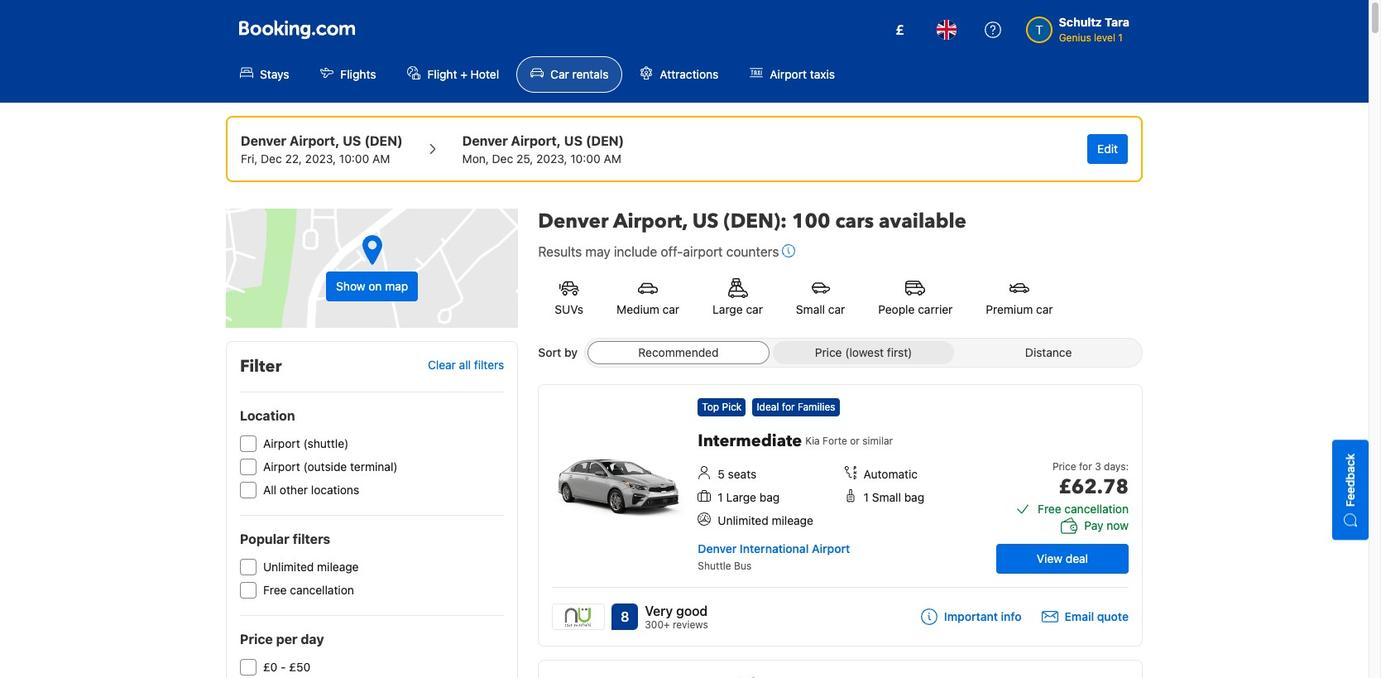 Task type: locate. For each thing, give the bounding box(es) containing it.
denver up results
[[538, 208, 609, 235]]

0 vertical spatial mileage
[[772, 513, 814, 527]]

denver inside denver airport, us (den) fri, dec 22, 2023, 10:00 am
[[241, 133, 287, 148]]

customer rating 8 very good element
[[645, 601, 709, 621]]

all
[[263, 483, 277, 497]]

1 down automatic
[[864, 490, 869, 504]]

1 horizontal spatial free cancellation
[[1038, 502, 1129, 516]]

car up price (lowest first)
[[829, 302, 846, 316]]

unlimited down 1 large bag
[[718, 513, 769, 527]]

mileage up "international"
[[772, 513, 814, 527]]

0 horizontal spatial dec
[[261, 152, 282, 166]]

1 horizontal spatial price
[[815, 345, 843, 359]]

1 horizontal spatial bag
[[905, 490, 925, 504]]

locations
[[311, 483, 359, 497]]

denver up the shuttle
[[698, 542, 737, 556]]

dec inside denver airport, us (den) mon, dec 25, 2023, 10:00 am
[[492, 152, 514, 166]]

(outside
[[303, 460, 347, 474]]

1 horizontal spatial 10:00
[[571, 152, 601, 166]]

airport, for denver airport, us (den): 100 cars available
[[614, 208, 688, 235]]

1 horizontal spatial dec
[[492, 152, 514, 166]]

am down drop-off location element
[[604, 152, 622, 166]]

2 vertical spatial price
[[240, 632, 273, 647]]

£
[[896, 22, 905, 37]]

1 horizontal spatial filters
[[474, 358, 505, 372]]

1 horizontal spatial unlimited
[[718, 513, 769, 527]]

airport, inside denver airport, us (den) fri, dec 22, 2023, 10:00 am
[[290, 133, 340, 148]]

2 dec from the left
[[492, 152, 514, 166]]

small up price (lowest first)
[[796, 302, 826, 316]]

(den)
[[365, 133, 403, 148], [586, 133, 625, 148]]

airport taxis link
[[736, 56, 850, 93]]

0 horizontal spatial small
[[796, 302, 826, 316]]

0 vertical spatial unlimited mileage
[[718, 513, 814, 527]]

price left 3
[[1053, 460, 1077, 473]]

popular
[[240, 532, 290, 546]]

am down pick-up location element
[[373, 152, 390, 166]]

filters right 'all'
[[474, 358, 505, 372]]

1 horizontal spatial unlimited mileage
[[718, 513, 814, 527]]

small car
[[796, 302, 846, 316]]

results may include off-airport counters
[[538, 244, 780, 259]]

premium
[[986, 302, 1034, 316]]

(den) inside denver airport, us (den) fri, dec 22, 2023, 10:00 am
[[365, 133, 403, 148]]

0 vertical spatial cancellation
[[1065, 502, 1129, 516]]

£50
[[289, 660, 311, 674]]

1 horizontal spatial cancellation
[[1065, 502, 1129, 516]]

1 horizontal spatial for
[[1080, 460, 1093, 473]]

0 horizontal spatial mileage
[[317, 560, 359, 574]]

0 horizontal spatial (den)
[[365, 133, 403, 148]]

for inside price for 3 days: £62.78
[[1080, 460, 1093, 473]]

1 vertical spatial price
[[1053, 460, 1077, 473]]

(den) inside denver airport, us (den) mon, dec 25, 2023, 10:00 am
[[586, 133, 625, 148]]

price
[[815, 345, 843, 359], [1053, 460, 1077, 473], [240, 632, 273, 647]]

denver airport, us (den) mon, dec 25, 2023, 10:00 am
[[463, 133, 625, 166]]

denver up fri,
[[241, 133, 287, 148]]

us inside denver airport, us (den) mon, dec 25, 2023, 10:00 am
[[565, 133, 583, 148]]

1 horizontal spatial 1
[[864, 490, 869, 504]]

for
[[782, 401, 795, 413], [1080, 460, 1093, 473]]

1 vertical spatial large
[[727, 490, 757, 504]]

price inside price for 3 days: £62.78
[[1053, 460, 1077, 473]]

1 vertical spatial mileage
[[317, 560, 359, 574]]

1 horizontal spatial airport,
[[511, 133, 561, 148]]

1 10:00 from the left
[[339, 152, 369, 166]]

car for small car
[[829, 302, 846, 316]]

now
[[1107, 518, 1129, 532]]

us up drop-off date element
[[565, 133, 583, 148]]

cancellation up pay
[[1065, 502, 1129, 516]]

free inside product card group
[[1038, 502, 1062, 516]]

people
[[879, 302, 915, 316]]

price for price per day
[[240, 632, 273, 647]]

denver airport, us (den) group
[[241, 131, 403, 167], [463, 131, 625, 167]]

small
[[796, 302, 826, 316], [873, 490, 902, 504]]

intermediate kia forte or similar
[[698, 430, 894, 452]]

airport left taxis
[[770, 67, 807, 81]]

car down "counters"
[[746, 302, 763, 316]]

unlimited mileage down 1 large bag
[[718, 513, 814, 527]]

0 vertical spatial unlimited
[[718, 513, 769, 527]]

(den) up pick-up date 'element'
[[365, 133, 403, 148]]

unlimited down the popular filters
[[263, 560, 314, 574]]

10:00 inside denver airport, us (den) mon, dec 25, 2023, 10:00 am
[[571, 152, 601, 166]]

0 vertical spatial price
[[815, 345, 843, 359]]

unlimited mileage inside product card group
[[718, 513, 814, 527]]

for for ideal for families
[[782, 401, 795, 413]]

car inside premium car button
[[1037, 302, 1054, 316]]

free down £62.78
[[1038, 502, 1062, 516]]

rentals
[[573, 67, 609, 81]]

supplied by nu car rental image
[[553, 604, 605, 629]]

airport, up drop-off date element
[[511, 133, 561, 148]]

car inside large car button
[[746, 302, 763, 316]]

0 horizontal spatial us
[[343, 133, 361, 148]]

dec left 25,
[[492, 152, 514, 166]]

1 vertical spatial unlimited
[[263, 560, 314, 574]]

1 down the 5
[[718, 490, 723, 504]]

denver international airport button
[[698, 542, 851, 556]]

car rentals link
[[517, 56, 623, 93]]

2 horizontal spatial us
[[693, 208, 719, 235]]

filters right 'popular'
[[293, 532, 331, 546]]

airport up all
[[263, 460, 300, 474]]

10:00
[[339, 152, 369, 166], [571, 152, 601, 166]]

free cancellation up pay
[[1038, 502, 1129, 516]]

airport down the location
[[263, 436, 300, 450]]

airport right "international"
[[812, 542, 851, 556]]

car rentals
[[551, 67, 609, 81]]

small inside button
[[796, 302, 826, 316]]

1 horizontal spatial 2023,
[[537, 152, 568, 166]]

tara
[[1106, 15, 1130, 29]]

5
[[718, 467, 725, 481]]

car for medium car
[[663, 302, 680, 316]]

bag down automatic
[[905, 490, 925, 504]]

car for premium car
[[1037, 302, 1054, 316]]

price for price for 3 days: £62.78
[[1053, 460, 1077, 473]]

0 horizontal spatial unlimited
[[263, 560, 314, 574]]

by
[[565, 345, 578, 359]]

airport inside airport taxis link
[[770, 67, 807, 81]]

0 horizontal spatial 10:00
[[339, 152, 369, 166]]

car inside small car button
[[829, 302, 846, 316]]

ideal
[[757, 401, 780, 413]]

10:00 down pick-up location element
[[339, 152, 369, 166]]

us up pick-up date 'element'
[[343, 133, 361, 148]]

0 vertical spatial for
[[782, 401, 795, 413]]

car inside medium car button
[[663, 302, 680, 316]]

us for 100
[[693, 208, 719, 235]]

distance
[[1026, 345, 1073, 359]]

3 car from the left
[[829, 302, 846, 316]]

0 vertical spatial small
[[796, 302, 826, 316]]

dec right fri,
[[261, 152, 282, 166]]

1 horizontal spatial denver airport, us (den) group
[[463, 131, 625, 167]]

drop-off location element
[[463, 131, 625, 151]]

sort
[[538, 345, 562, 359]]

2 (den) from the left
[[586, 133, 625, 148]]

0 horizontal spatial am
[[373, 152, 390, 166]]

price inside the sort by element
[[815, 345, 843, 359]]

10:00 for denver airport, us (den) mon, dec 25, 2023, 10:00 am
[[571, 152, 601, 166]]

dec
[[261, 152, 282, 166], [492, 152, 514, 166]]

denver inside denver international airport shuttle bus
[[698, 542, 737, 556]]

1 horizontal spatial (den)
[[586, 133, 625, 148]]

10:00 inside denver airport, us (den) fri, dec 22, 2023, 10:00 am
[[339, 152, 369, 166]]

view deal
[[1037, 551, 1089, 566]]

skip to main content element
[[0, 0, 1370, 103]]

0 horizontal spatial free cancellation
[[263, 583, 354, 597]]

1 horizontal spatial small
[[873, 490, 902, 504]]

free cancellation inside product card group
[[1038, 502, 1129, 516]]

deal
[[1066, 551, 1089, 566]]

1 vertical spatial free cancellation
[[263, 583, 354, 597]]

2 bag from the left
[[905, 490, 925, 504]]

mileage down the popular filters
[[317, 560, 359, 574]]

very good 300+ reviews
[[645, 604, 709, 631]]

dec inside denver airport, us (den) fri, dec 22, 2023, 10:00 am
[[261, 152, 282, 166]]

unlimited inside product card group
[[718, 513, 769, 527]]

1 vertical spatial filters
[[293, 532, 331, 546]]

0 horizontal spatial airport,
[[290, 133, 340, 148]]

dec for denver airport, us (den) mon, dec 25, 2023, 10:00 am
[[492, 152, 514, 166]]

feedback button
[[1333, 440, 1370, 540]]

us up airport
[[693, 208, 719, 235]]

airport,
[[290, 133, 340, 148], [511, 133, 561, 148], [614, 208, 688, 235]]

include
[[614, 244, 658, 259]]

0 vertical spatial filters
[[474, 358, 505, 372]]

2023, for denver airport, us (den) mon, dec 25, 2023, 10:00 am
[[537, 152, 568, 166]]

car right premium at the top of the page
[[1037, 302, 1054, 316]]

2023, down drop-off location element
[[537, 152, 568, 166]]

1 vertical spatial small
[[873, 490, 902, 504]]

1 horizontal spatial am
[[604, 152, 622, 166]]

0 horizontal spatial bag
[[760, 490, 780, 504]]

4 car from the left
[[1037, 302, 1054, 316]]

bag for 1 large bag
[[760, 490, 780, 504]]

0 horizontal spatial free
[[263, 583, 287, 597]]

bus
[[734, 560, 752, 572]]

1 horizontal spatial free
[[1038, 502, 1062, 516]]

per
[[276, 632, 298, 647]]

denver up mon,
[[463, 133, 508, 148]]

am for denver airport, us (den) fri, dec 22, 2023, 10:00 am
[[373, 152, 390, 166]]

clear
[[428, 358, 456, 372]]

-
[[281, 660, 286, 674]]

(den) up drop-off date element
[[586, 133, 625, 148]]

price left per
[[240, 632, 273, 647]]

0 horizontal spatial denver airport, us (den) group
[[241, 131, 403, 167]]

0 horizontal spatial for
[[782, 401, 795, 413]]

terminal)
[[350, 460, 398, 474]]

small down automatic
[[873, 490, 902, 504]]

2 horizontal spatial price
[[1053, 460, 1077, 473]]

1 am from the left
[[373, 152, 390, 166]]

5 seats
[[718, 467, 757, 481]]

1 right level
[[1119, 31, 1124, 44]]

airport, for denver airport, us (den) fri, dec 22, 2023, 10:00 am
[[290, 133, 340, 148]]

important info button
[[922, 609, 1022, 625]]

us inside denver airport, us (den) fri, dec 22, 2023, 10:00 am
[[343, 133, 361, 148]]

unlimited mileage down the popular filters
[[263, 560, 359, 574]]

location
[[240, 408, 295, 423]]

1 vertical spatial for
[[1080, 460, 1093, 473]]

first)
[[887, 345, 913, 359]]

1 horizontal spatial mileage
[[772, 513, 814, 527]]

pay now
[[1085, 518, 1129, 532]]

denver
[[241, 133, 287, 148], [463, 133, 508, 148], [538, 208, 609, 235], [698, 542, 737, 556]]

stays link
[[226, 56, 303, 93]]

families
[[798, 401, 836, 413]]

search summary element
[[226, 116, 1143, 182]]

+
[[461, 67, 468, 81]]

level
[[1095, 31, 1116, 44]]

1 2023, from the left
[[305, 152, 336, 166]]

1 vertical spatial cancellation
[[290, 583, 354, 597]]

car right medium at top left
[[663, 302, 680, 316]]

price left (lowest
[[815, 345, 843, 359]]

denver inside denver airport, us (den) mon, dec 25, 2023, 10:00 am
[[463, 133, 508, 148]]

available
[[879, 208, 967, 235]]

sort by element
[[585, 338, 1143, 368]]

free cancellation up day at left
[[263, 583, 354, 597]]

product card group
[[538, 384, 1143, 647]]

am inside denver airport, us (den) mon, dec 25, 2023, 10:00 am
[[604, 152, 622, 166]]

quote
[[1098, 609, 1129, 623]]

am inside denver airport, us (den) fri, dec 22, 2023, 10:00 am
[[373, 152, 390, 166]]

10:00 down drop-off location element
[[571, 152, 601, 166]]

email
[[1065, 609, 1095, 623]]

denver international airport shuttle bus
[[698, 542, 851, 572]]

2023, down pick-up location element
[[305, 152, 336, 166]]

2 car from the left
[[746, 302, 763, 316]]

clear all filters
[[428, 358, 505, 372]]

1 vertical spatial unlimited mileage
[[263, 560, 359, 574]]

car
[[663, 302, 680, 316], [746, 302, 763, 316], [829, 302, 846, 316], [1037, 302, 1054, 316]]

2 horizontal spatial 1
[[1119, 31, 1124, 44]]

if you choose one, you'll need to make your own way there - but prices can be a lot lower. image
[[783, 244, 796, 257], [783, 244, 796, 257]]

large down seats
[[727, 490, 757, 504]]

for right ideal
[[782, 401, 795, 413]]

2 am from the left
[[604, 152, 622, 166]]

show
[[336, 279, 366, 293]]

1 car from the left
[[663, 302, 680, 316]]

0 horizontal spatial 2023,
[[305, 152, 336, 166]]

airport, up pick-up date 'element'
[[290, 133, 340, 148]]

bag up "international"
[[760, 490, 780, 504]]

results
[[538, 244, 582, 259]]

all other locations
[[263, 483, 359, 497]]

0 vertical spatial free cancellation
[[1038, 502, 1129, 516]]

1 bag from the left
[[760, 490, 780, 504]]

2023, for denver airport, us (den) fri, dec 22, 2023, 10:00 am
[[305, 152, 336, 166]]

airport, up results may include off-airport counters on the top of the page
[[614, 208, 688, 235]]

airport, inside denver airport, us (den) mon, dec 25, 2023, 10:00 am
[[511, 133, 561, 148]]

suvs button
[[538, 268, 600, 328]]

pick-up location element
[[241, 131, 403, 151]]

0 vertical spatial free
[[1038, 502, 1062, 516]]

bag
[[760, 490, 780, 504], [905, 490, 925, 504]]

1 horizontal spatial us
[[565, 133, 583, 148]]

cancellation up day at left
[[290, 583, 354, 597]]

airport, for denver airport, us (den) mon, dec 25, 2023, 10:00 am
[[511, 133, 561, 148]]

stays
[[260, 67, 289, 81]]

for for price for 3 days: £62.78
[[1080, 460, 1093, 473]]

1 (den) from the left
[[365, 133, 403, 148]]

airport for airport (shuttle)
[[263, 436, 300, 450]]

denver airport, us (den): 100 cars available
[[538, 208, 967, 235]]

free up the price per day
[[263, 583, 287, 597]]

2 10:00 from the left
[[571, 152, 601, 166]]

very
[[645, 604, 673, 619]]

premium car
[[986, 302, 1054, 316]]

2023, inside denver airport, us (den) mon, dec 25, 2023, 10:00 am
[[537, 152, 568, 166]]

0 horizontal spatial 1
[[718, 490, 723, 504]]

2023, inside denver airport, us (den) fri, dec 22, 2023, 10:00 am
[[305, 152, 336, 166]]

view
[[1037, 551, 1063, 566]]

airport
[[770, 67, 807, 81], [263, 436, 300, 450], [263, 460, 300, 474], [812, 542, 851, 556]]

0 vertical spatial large
[[713, 302, 743, 316]]

0 horizontal spatial price
[[240, 632, 273, 647]]

2 horizontal spatial airport,
[[614, 208, 688, 235]]

large down airport
[[713, 302, 743, 316]]

2 2023, from the left
[[537, 152, 568, 166]]

0 horizontal spatial cancellation
[[290, 583, 354, 597]]

car for large car
[[746, 302, 763, 316]]

price (lowest first)
[[815, 345, 913, 359]]

1 dec from the left
[[261, 152, 282, 166]]

for left 3
[[1080, 460, 1093, 473]]



Task type: vqa. For each thing, say whether or not it's contained in the screenshot.
Dallas-Fort Worth International Airport group
no



Task type: describe. For each thing, give the bounding box(es) containing it.
0 horizontal spatial filters
[[293, 532, 331, 546]]

denver for denver international airport shuttle bus
[[698, 542, 737, 556]]

100
[[792, 208, 831, 235]]

airport taxis
[[770, 67, 835, 81]]

10:00 for denver airport, us (den) fri, dec 22, 2023, 10:00 am
[[339, 152, 369, 166]]

email quote
[[1065, 609, 1129, 623]]

airport for airport (outside terminal)
[[263, 460, 300, 474]]

good
[[677, 604, 708, 619]]

intermediate
[[698, 430, 803, 452]]

important
[[945, 609, 999, 623]]

8
[[621, 609, 630, 624]]

pay
[[1085, 518, 1104, 532]]

£0
[[263, 660, 278, 674]]

bag for 1 small bag
[[905, 490, 925, 504]]

(den) for denver airport, us (den) fri, dec 22, 2023, 10:00 am
[[365, 133, 403, 148]]

flight + hotel
[[428, 67, 499, 81]]

ideal for families
[[757, 401, 836, 413]]

important info
[[945, 609, 1022, 623]]

off-
[[661, 244, 683, 259]]

small car button
[[780, 268, 862, 328]]

0 horizontal spatial unlimited mileage
[[263, 560, 359, 574]]

forte
[[823, 435, 848, 447]]

us for mon,
[[565, 133, 583, 148]]

£0 - £50
[[263, 660, 311, 674]]

large inside button
[[713, 302, 743, 316]]

3
[[1096, 460, 1102, 473]]

large car
[[713, 302, 763, 316]]

(den):
[[724, 208, 787, 235]]

filter
[[240, 355, 282, 378]]

hotel
[[471, 67, 499, 81]]

show on map
[[336, 279, 408, 293]]

denver for denver airport, us (den): 100 cars available
[[538, 208, 609, 235]]

fri,
[[241, 152, 258, 166]]

flight
[[428, 67, 457, 81]]

filters inside button
[[474, 358, 505, 372]]

airport (shuttle)
[[263, 436, 349, 450]]

car
[[551, 67, 569, 81]]

info
[[1002, 609, 1022, 623]]

pick-up date element
[[241, 151, 403, 167]]

1 denver airport, us (den) group from the left
[[241, 131, 403, 167]]

dec for denver airport, us (den) fri, dec 22, 2023, 10:00 am
[[261, 152, 282, 166]]

medium
[[617, 302, 660, 316]]

small inside product card group
[[873, 490, 902, 504]]

price per day
[[240, 632, 324, 647]]

1 inside schultz tara genius level 1
[[1119, 31, 1124, 44]]

schultz
[[1060, 15, 1103, 29]]

cars
[[836, 208, 874, 235]]

suvs
[[555, 302, 584, 316]]

1 large bag
[[718, 490, 780, 504]]

mileage inside product card group
[[772, 513, 814, 527]]

airport (outside terminal)
[[263, 460, 398, 474]]

flights link
[[307, 56, 390, 93]]

flights
[[341, 67, 376, 81]]

am for denver airport, us (den) mon, dec 25, 2023, 10:00 am
[[604, 152, 622, 166]]

attractions link
[[626, 56, 733, 93]]

international
[[740, 542, 809, 556]]

people carrier button
[[862, 268, 970, 328]]

25,
[[517, 152, 534, 166]]

people carrier
[[879, 302, 953, 316]]

cancellation inside product card group
[[1065, 502, 1129, 516]]

(den) for denver airport, us (den) mon, dec 25, 2023, 10:00 am
[[586, 133, 625, 148]]

price for price (lowest first)
[[815, 345, 843, 359]]

denver for denver airport, us (den) fri, dec 22, 2023, 10:00 am
[[241, 133, 287, 148]]

1 for 1 large bag
[[718, 490, 723, 504]]

carrier
[[918, 302, 953, 316]]

day
[[301, 632, 324, 647]]

clear all filters button
[[428, 358, 505, 372]]

22,
[[285, 152, 302, 166]]

flight + hotel link
[[394, 56, 513, 93]]

all
[[459, 358, 471, 372]]

airport inside denver international airport shuttle bus
[[812, 542, 851, 556]]

reviews
[[673, 619, 709, 631]]

us for fri,
[[343, 133, 361, 148]]

top
[[702, 401, 720, 413]]

premium car button
[[970, 268, 1070, 328]]

1 for 1 small bag
[[864, 490, 869, 504]]

2 denver airport, us (den) group from the left
[[463, 131, 625, 167]]

300+
[[645, 619, 670, 631]]

days:
[[1105, 460, 1129, 473]]

edit
[[1098, 142, 1119, 156]]

email quote button
[[1042, 609, 1129, 625]]

may
[[586, 244, 611, 259]]

on
[[369, 279, 382, 293]]

medium car
[[617, 302, 680, 316]]

1 vertical spatial free
[[263, 583, 287, 597]]

airport for airport taxis
[[770, 67, 807, 81]]

£ button
[[881, 10, 920, 50]]

kia
[[806, 435, 820, 447]]

attractions
[[660, 67, 719, 81]]

counters
[[727, 244, 780, 259]]

similar
[[863, 435, 894, 447]]

drop-off date element
[[463, 151, 625, 167]]

denver for denver airport, us (den) mon, dec 25, 2023, 10:00 am
[[463, 133, 508, 148]]

or
[[851, 435, 860, 447]]

view deal button
[[997, 544, 1129, 574]]

price for 3 days: £62.78
[[1053, 460, 1129, 501]]

recommended
[[639, 345, 719, 359]]

airport
[[683, 244, 723, 259]]

sort by
[[538, 345, 578, 359]]

(shuttle)
[[303, 436, 349, 450]]

taxis
[[810, 67, 835, 81]]

edit button
[[1088, 134, 1129, 164]]

large inside product card group
[[727, 490, 757, 504]]



